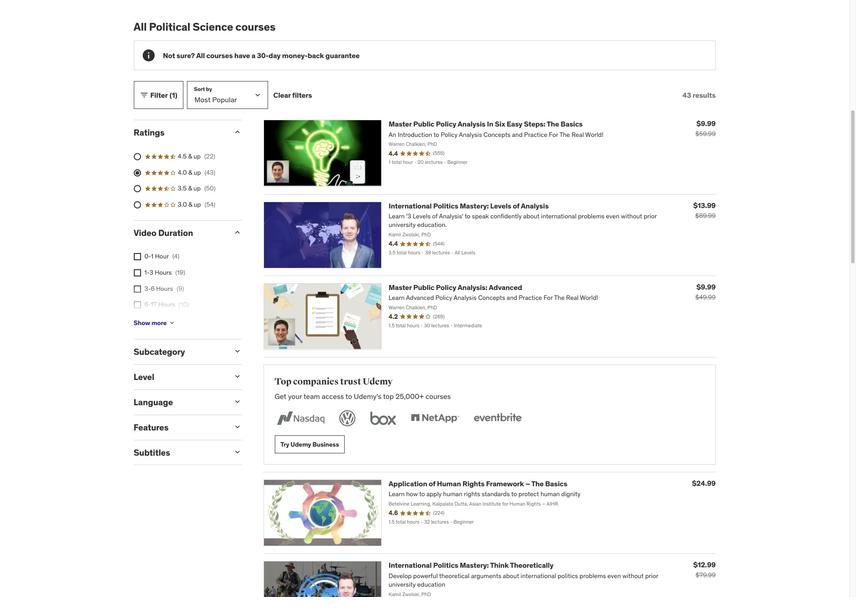 Task type: describe. For each thing, give the bounding box(es) containing it.
$79.99
[[696, 572, 716, 580]]

results
[[693, 91, 716, 100]]

udemy inside top companies trust udemy get your team access to udemy's top 25,000+ courses
[[363, 376, 393, 388]]

team
[[304, 392, 320, 401]]

3-
[[144, 285, 151, 293]]

0 vertical spatial all
[[134, 20, 147, 34]]

political
[[149, 20, 190, 34]]

up for 3.0 & up
[[194, 201, 201, 209]]

international politics mastery: think theoretically
[[389, 561, 554, 570]]

eventbrite image
[[472, 409, 523, 429]]

43 results
[[683, 91, 716, 100]]

43
[[683, 91, 691, 100]]

0 horizontal spatial the
[[531, 480, 544, 489]]

nasdaq image
[[275, 409, 327, 429]]

$12.99
[[694, 561, 716, 570]]

6-
[[144, 301, 151, 309]]

courses for science
[[236, 20, 276, 34]]

0 vertical spatial of
[[513, 201, 520, 210]]

advanced
[[489, 283, 522, 292]]

1-
[[144, 269, 150, 277]]

small image for ratings
[[233, 128, 242, 137]]

netapp image
[[409, 409, 461, 429]]

subcategory
[[134, 347, 185, 358]]

0 horizontal spatial udemy
[[291, 441, 311, 449]]

(4)
[[173, 253, 180, 261]]

$9.99 for master public policy analysis in six easy steps: the basics
[[697, 119, 716, 128]]

six
[[495, 120, 505, 129]]

application of human rights framework – the basics
[[389, 480, 567, 489]]

subcategory button
[[134, 347, 226, 358]]

master public policy analysis: advanced
[[389, 283, 522, 292]]

companies
[[293, 376, 339, 388]]

$9.99 $49.99
[[696, 283, 716, 301]]

xsmall image inside show more button
[[169, 320, 176, 327]]

up for 3.5 & up
[[194, 185, 201, 193]]

duration
[[158, 227, 193, 238]]

(22)
[[204, 152, 215, 161]]

0 horizontal spatial of
[[429, 480, 436, 489]]

international politics mastery: levels of analysis link
[[389, 201, 549, 210]]

ratings button
[[134, 127, 226, 138]]

0 vertical spatial the
[[547, 120, 559, 129]]

0 vertical spatial analysis
[[458, 120, 486, 129]]

ratings
[[134, 127, 165, 138]]

43 results status
[[683, 91, 716, 100]]

master for master public policy analysis in six easy steps: the basics
[[389, 120, 412, 129]]

international politics mastery: levels of analysis
[[389, 201, 549, 210]]

& for 4.5
[[188, 152, 192, 161]]

$12.99 $79.99
[[694, 561, 716, 580]]

(9)
[[177, 285, 184, 293]]

& for 3.5
[[188, 185, 192, 193]]

language
[[134, 397, 173, 408]]

3-6 hours (9)
[[144, 285, 184, 293]]

try
[[281, 441, 289, 449]]

show more
[[134, 319, 167, 327]]

(43)
[[205, 168, 215, 177]]

3.0
[[178, 201, 187, 209]]

level button
[[134, 372, 226, 383]]

4.0
[[178, 168, 187, 177]]

25,000+
[[396, 392, 424, 401]]

3.0 & up (54)
[[178, 201, 215, 209]]

(1)
[[170, 91, 177, 100]]

policy for analysis:
[[436, 283, 456, 292]]

–
[[526, 480, 530, 489]]

try udemy business
[[281, 441, 339, 449]]

courses inside top companies trust udemy get your team access to udemy's top 25,000+ courses
[[426, 392, 451, 401]]

your
[[288, 392, 302, 401]]

1-3 hours (19)
[[144, 269, 185, 277]]

sure?
[[177, 51, 195, 60]]

not
[[163, 51, 175, 60]]

xsmall image for 0-
[[134, 253, 141, 261]]

4.0 & up (43)
[[178, 168, 215, 177]]

0 vertical spatial basics
[[561, 120, 583, 129]]

(54)
[[205, 201, 215, 209]]

get
[[275, 392, 286, 401]]

analysis:
[[458, 283, 488, 292]]

have
[[234, 51, 250, 60]]

3.5 & up (50)
[[178, 185, 216, 193]]

udemy's
[[354, 392, 382, 401]]

more
[[152, 319, 167, 327]]

4.5
[[178, 152, 187, 161]]

subtitles button
[[134, 447, 226, 458]]

easy
[[507, 120, 523, 129]]

17+
[[144, 317, 154, 325]]

xsmall image for 6-
[[134, 302, 141, 309]]

& for 3.0
[[188, 201, 192, 209]]

0 vertical spatial small image
[[139, 91, 149, 100]]

show
[[134, 319, 150, 327]]

video duration button
[[134, 227, 226, 238]]

mastery: for levels
[[460, 201, 489, 210]]

small image for level
[[233, 372, 242, 381]]

$13.99 $89.99
[[694, 201, 716, 220]]

$13.99
[[694, 201, 716, 210]]

subtitles
[[134, 447, 170, 458]]

framework
[[486, 480, 524, 489]]

hours for 3-6 hours
[[156, 285, 173, 293]]

clear
[[273, 91, 291, 100]]

1 vertical spatial analysis
[[521, 201, 549, 210]]

human
[[437, 480, 461, 489]]

business
[[313, 441, 339, 449]]

up for 4.5 & up
[[194, 152, 201, 161]]

master for master public policy analysis: advanced
[[389, 283, 412, 292]]

small image for subtitles
[[233, 448, 242, 457]]

1 vertical spatial basics
[[545, 480, 567, 489]]



Task type: locate. For each thing, give the bounding box(es) containing it.
&
[[188, 152, 192, 161], [188, 168, 192, 177], [188, 185, 192, 193], [188, 201, 192, 209]]

$9.99 inside $9.99 $59.99
[[697, 119, 716, 128]]

1 vertical spatial courses
[[206, 51, 233, 60]]

all
[[134, 20, 147, 34], [196, 51, 205, 60]]

clear filters button
[[273, 81, 312, 109]]

$9.99 $59.99
[[696, 119, 716, 138]]

2 vertical spatial courses
[[426, 392, 451, 401]]

& right 4.5
[[188, 152, 192, 161]]

0 vertical spatial politics
[[433, 201, 458, 210]]

2 vertical spatial small image
[[233, 448, 242, 457]]

hours for 1-3 hours
[[155, 269, 172, 277]]

udemy right try at the bottom of the page
[[291, 441, 311, 449]]

0 vertical spatial $9.99
[[697, 119, 716, 128]]

1 mastery: from the top
[[460, 201, 489, 210]]

6
[[151, 285, 155, 293]]

6-17 hours (10)
[[144, 301, 189, 309]]

mastery: left levels
[[460, 201, 489, 210]]

2 xsmall image from the top
[[134, 270, 141, 277]]

3 small image from the top
[[233, 347, 242, 356]]

all left political
[[134, 20, 147, 34]]

1 vertical spatial xsmall image
[[169, 320, 176, 327]]

to
[[346, 392, 352, 401]]

1 horizontal spatial all
[[196, 51, 205, 60]]

1 vertical spatial xsmall image
[[134, 270, 141, 277]]

1 vertical spatial of
[[429, 480, 436, 489]]

politics for levels
[[433, 201, 458, 210]]

0 horizontal spatial all
[[134, 20, 147, 34]]

2 horizontal spatial courses
[[426, 392, 451, 401]]

master public policy analysis: advanced link
[[389, 283, 522, 292]]

courses up netapp image
[[426, 392, 451, 401]]

$59.99
[[696, 130, 716, 138]]

& right 4.0
[[188, 168, 192, 177]]

of right levels
[[513, 201, 520, 210]]

(10)
[[179, 301, 189, 309]]

1 horizontal spatial the
[[547, 120, 559, 129]]

basics right –
[[545, 480, 567, 489]]

$9.99 up $49.99 at the right of the page
[[697, 283, 716, 292]]

2 master from the top
[[389, 283, 412, 292]]

up
[[194, 152, 201, 161], [194, 168, 201, 177], [194, 185, 201, 193], [194, 201, 201, 209]]

theoretically
[[510, 561, 554, 570]]

the right –
[[531, 480, 544, 489]]

up for 4.0 & up
[[194, 168, 201, 177]]

box image
[[368, 409, 398, 429]]

levels
[[490, 201, 511, 210]]

access
[[322, 392, 344, 401]]

international
[[389, 201, 432, 210], [389, 561, 432, 570]]

application
[[389, 480, 427, 489]]

of left human
[[429, 480, 436, 489]]

1 vertical spatial master
[[389, 283, 412, 292]]

0 horizontal spatial analysis
[[458, 120, 486, 129]]

$9.99 for master public policy analysis: advanced
[[697, 283, 716, 292]]

courses up a
[[236, 20, 276, 34]]

4 small image from the top
[[233, 372, 242, 381]]

up left (22)
[[194, 152, 201, 161]]

video duration
[[134, 227, 193, 238]]

0 vertical spatial policy
[[436, 120, 456, 129]]

0 vertical spatial xsmall image
[[134, 286, 141, 293]]

international politics mastery: think theoretically link
[[389, 561, 554, 570]]

not sure? all courses have a 30-day money-back guarantee
[[163, 51, 360, 60]]

master public policy analysis in six easy steps: the basics link
[[389, 120, 583, 129]]

1 master from the top
[[389, 120, 412, 129]]

up left (54)
[[194, 201, 201, 209]]

1 policy from the top
[[436, 120, 456, 129]]

4.5 & up (22)
[[178, 152, 215, 161]]

public for analysis
[[413, 120, 435, 129]]

top
[[383, 392, 394, 401]]

language button
[[134, 397, 226, 408]]

0 vertical spatial udemy
[[363, 376, 393, 388]]

2 politics from the top
[[433, 561, 458, 570]]

up left (50)
[[194, 185, 201, 193]]

1 horizontal spatial analysis
[[521, 201, 549, 210]]

courses left have
[[206, 51, 233, 60]]

international for international politics mastery: levels of analysis
[[389, 201, 432, 210]]

guarantee
[[326, 51, 360, 60]]

all right sure?
[[196, 51, 205, 60]]

mastery: for think
[[460, 561, 489, 570]]

3 xsmall image from the top
[[134, 302, 141, 309]]

5 small image from the top
[[233, 423, 242, 432]]

politics for think
[[433, 561, 458, 570]]

policy
[[436, 120, 456, 129], [436, 283, 456, 292]]

17
[[151, 301, 157, 309]]

show more button
[[134, 314, 176, 332]]

steps:
[[524, 120, 546, 129]]

all political science courses
[[134, 20, 276, 34]]

back
[[308, 51, 324, 60]]

xsmall image
[[134, 253, 141, 261], [134, 270, 141, 277], [134, 302, 141, 309]]

up left (43)
[[194, 168, 201, 177]]

level
[[134, 372, 154, 383]]

top companies trust udemy get your team access to udemy's top 25,000+ courses
[[275, 376, 451, 401]]

think
[[490, 561, 509, 570]]

$9.99 inside $9.99 $49.99
[[697, 283, 716, 292]]

1 vertical spatial politics
[[433, 561, 458, 570]]

1 vertical spatial udemy
[[291, 441, 311, 449]]

analysis
[[458, 120, 486, 129], [521, 201, 549, 210]]

1 horizontal spatial courses
[[236, 20, 276, 34]]

policy for analysis
[[436, 120, 456, 129]]

small image for features
[[233, 423, 242, 432]]

analysis left in
[[458, 120, 486, 129]]

day
[[269, 51, 281, 60]]

features
[[134, 422, 169, 433]]

filter
[[150, 91, 168, 100]]

1 vertical spatial all
[[196, 51, 205, 60]]

1 vertical spatial policy
[[436, 283, 456, 292]]

2 small image from the top
[[233, 228, 242, 237]]

hours right 3
[[155, 269, 172, 277]]

top
[[275, 376, 292, 388]]

1 horizontal spatial of
[[513, 201, 520, 210]]

hours
[[155, 269, 172, 277], [156, 285, 173, 293], [158, 301, 175, 309], [156, 317, 173, 325]]

1 public from the top
[[413, 120, 435, 129]]

clear filters
[[273, 91, 312, 100]]

1 horizontal spatial xsmall image
[[169, 320, 176, 327]]

trust
[[340, 376, 361, 388]]

science
[[193, 20, 233, 34]]

xsmall image left 6-
[[134, 302, 141, 309]]

courses for all
[[206, 51, 233, 60]]

udemy
[[363, 376, 393, 388], [291, 441, 311, 449]]

xsmall image left 1- at the top of the page
[[134, 270, 141, 277]]

hours right 6
[[156, 285, 173, 293]]

0 vertical spatial master
[[389, 120, 412, 129]]

xsmall image right more
[[169, 320, 176, 327]]

& right 3.0 at the top left of page
[[188, 201, 192, 209]]

filter (1)
[[150, 91, 177, 100]]

0 vertical spatial xsmall image
[[134, 253, 141, 261]]

1 politics from the top
[[433, 201, 458, 210]]

xsmall image left 3-
[[134, 286, 141, 293]]

in
[[487, 120, 494, 129]]

mastery: left "think"
[[460, 561, 489, 570]]

1 vertical spatial the
[[531, 480, 544, 489]]

(19)
[[175, 269, 185, 277]]

1 vertical spatial international
[[389, 561, 432, 570]]

2 $9.99 from the top
[[697, 283, 716, 292]]

2 public from the top
[[413, 283, 435, 292]]

2 policy from the top
[[436, 283, 456, 292]]

a
[[252, 51, 256, 60]]

application of human rights framework – the basics link
[[389, 480, 567, 489]]

1 international from the top
[[389, 201, 432, 210]]

(50)
[[204, 185, 216, 193]]

0-1 hour (4)
[[144, 253, 180, 261]]

2 mastery: from the top
[[460, 561, 489, 570]]

hours right 17
[[158, 301, 175, 309]]

0 vertical spatial mastery:
[[460, 201, 489, 210]]

the right steps:
[[547, 120, 559, 129]]

small image for language
[[233, 398, 242, 407]]

xsmall image left 0-
[[134, 253, 141, 261]]

3
[[150, 269, 153, 277]]

rights
[[463, 480, 485, 489]]

international for international politics mastery: think theoretically
[[389, 561, 432, 570]]

volkswagen image
[[337, 409, 357, 429]]

master
[[389, 120, 412, 129], [389, 283, 412, 292]]

1 vertical spatial mastery:
[[460, 561, 489, 570]]

money-
[[282, 51, 308, 60]]

& for 4.0
[[188, 168, 192, 177]]

1 vertical spatial public
[[413, 283, 435, 292]]

analysis right levels
[[521, 201, 549, 210]]

public for analysis:
[[413, 283, 435, 292]]

$24.99
[[692, 479, 716, 488]]

hours for 6-17 hours
[[158, 301, 175, 309]]

xsmall image
[[134, 286, 141, 293], [169, 320, 176, 327]]

0 horizontal spatial courses
[[206, 51, 233, 60]]

2 vertical spatial xsmall image
[[134, 302, 141, 309]]

3.5
[[178, 185, 187, 193]]

hours right 17+ at the left bottom
[[156, 317, 173, 325]]

policy left in
[[436, 120, 456, 129]]

xsmall image for 1-
[[134, 270, 141, 277]]

$9.99 up the $59.99
[[697, 119, 716, 128]]

policy left the analysis:
[[436, 283, 456, 292]]

1
[[151, 253, 153, 261]]

& right 3.5
[[188, 185, 192, 193]]

0 vertical spatial public
[[413, 120, 435, 129]]

0 vertical spatial international
[[389, 201, 432, 210]]

0-
[[144, 253, 151, 261]]

1 vertical spatial small image
[[233, 398, 242, 407]]

basics right steps:
[[561, 120, 583, 129]]

1 vertical spatial $9.99
[[697, 283, 716, 292]]

0 horizontal spatial xsmall image
[[134, 286, 141, 293]]

small image for video duration
[[233, 228, 242, 237]]

1 $9.99 from the top
[[697, 119, 716, 128]]

udemy up the udemy's
[[363, 376, 393, 388]]

video
[[134, 227, 156, 238]]

1 small image from the top
[[233, 128, 242, 137]]

1 xsmall image from the top
[[134, 253, 141, 261]]

small image
[[233, 128, 242, 137], [233, 228, 242, 237], [233, 347, 242, 356], [233, 372, 242, 381], [233, 423, 242, 432]]

small image
[[139, 91, 149, 100], [233, 398, 242, 407], [233, 448, 242, 457]]

2 international from the top
[[389, 561, 432, 570]]

1 horizontal spatial udemy
[[363, 376, 393, 388]]

small image for subcategory
[[233, 347, 242, 356]]

17+ hours
[[144, 317, 173, 325]]

0 vertical spatial courses
[[236, 20, 276, 34]]



Task type: vqa. For each thing, say whether or not it's contained in the screenshot.
Subdivision 4
no



